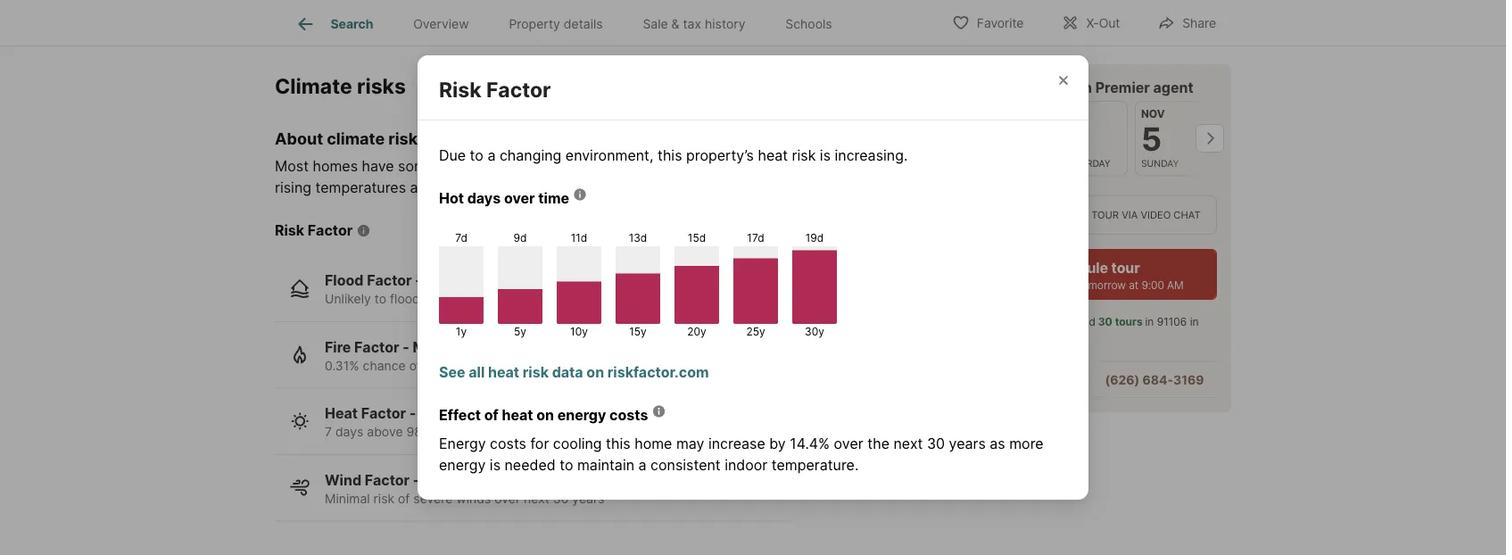 Task type: vqa. For each thing, say whether or not it's contained in the screenshot.
See All Heat Risk Data On Riskfactor.Com link
yes



Task type: locate. For each thing, give the bounding box(es) containing it.
1 horizontal spatial nov
[[1063, 108, 1086, 120]]

search link
[[295, 13, 373, 35]]

is for risk
[[820, 147, 831, 164]]

riskfactor.com
[[608, 363, 709, 381]]

is
[[820, 147, 831, 164], [490, 456, 501, 474]]

temperatures
[[315, 179, 406, 197]]

a inside fire factor - moderate 0.31% chance of being in a wildfire in next 30 years
[[475, 358, 482, 373]]

1 vertical spatial risk
[[275, 222, 304, 239]]

property's
[[686, 147, 754, 164]]

1 horizontal spatial redfin
[[1047, 79, 1092, 96]]

property details tab
[[489, 3, 623, 46]]

by left 14.4
[[769, 435, 786, 452]]

winds
[[456, 491, 491, 506]]

this left impacted
[[658, 147, 682, 164]]

0 horizontal spatial costs
[[490, 435, 526, 452]]

energy
[[557, 406, 606, 424], [439, 456, 486, 474]]

risk inside see all heat risk data on riskfactor.com link
[[523, 363, 549, 381]]

overview tab
[[393, 3, 489, 46]]

years inside % over the next 30 years as more energy is needed to maintain a consistent indoor temperature.
[[949, 435, 986, 452]]

days down heat
[[335, 425, 364, 440]]

0 vertical spatial energy
[[557, 406, 606, 424]]

risk factor up changing
[[439, 77, 551, 102]]

tour
[[966, 79, 998, 96], [1092, 209, 1119, 221]]

this
[[658, 147, 682, 164], [490, 425, 512, 440], [606, 435, 631, 452]]

30 inside flood factor - minimal unlikely to flood in next 30 years
[[467, 292, 482, 307]]

1 vertical spatial is
[[490, 456, 501, 474]]

available:
[[1026, 279, 1073, 292]]

sale & tax history tab
[[623, 3, 766, 46]]

of right due
[[467, 158, 480, 175]]

severe
[[413, 491, 453, 506]]

1 vertical spatial minimal
[[423, 471, 478, 489]]

factor
[[486, 77, 551, 102], [308, 222, 353, 239], [367, 272, 412, 289], [354, 338, 399, 356], [361, 405, 406, 422], [365, 471, 410, 489]]

0 horizontal spatial may
[[634, 158, 662, 175]]

1 horizontal spatial may
[[676, 435, 705, 452]]

chance
[[363, 358, 406, 373]]

next inside flood factor - minimal unlikely to flood in next 30 years
[[437, 292, 463, 307]]

nov 5 sunday
[[1141, 108, 1179, 169]]

of inside "most homes have some risk of natural disasters, and may be impacted by climate change due to rising temperatures and sea levels."
[[467, 158, 480, 175]]

needed
[[505, 456, 556, 474]]

factor inside heat factor - major 7 days above 98° expected this year, 19 days in 30 years
[[361, 405, 406, 422]]

property
[[509, 16, 560, 31]]

tour via video chat list box
[[966, 195, 1217, 235]]

maintain
[[577, 456, 635, 474]]

may left be
[[634, 158, 662, 175]]

30 inside in the last 30 days
[[1048, 332, 1062, 345]]

years right "data"
[[594, 358, 627, 373]]

1 horizontal spatial tour
[[1092, 209, 1119, 221]]

heat right all
[[488, 363, 519, 381]]

factor for wind factor - minimal
[[365, 471, 410, 489]]

1 vertical spatial the
[[868, 435, 890, 452]]

30 inside fire factor - moderate 0.31% chance of being in a wildfire in next 30 years
[[575, 358, 591, 373]]

- up 98°
[[409, 405, 416, 422]]

3 nov from the left
[[1141, 108, 1165, 120]]

0 horizontal spatial and
[[410, 179, 435, 197]]

minimal for flood factor - minimal
[[425, 272, 480, 289]]

climate up homes
[[327, 129, 385, 148]]

0 horizontal spatial on
[[536, 406, 554, 424]]

nov for 4
[[1063, 108, 1086, 120]]

risk left the severe
[[374, 491, 395, 506]]

changing
[[500, 147, 562, 164]]

a right 'with'
[[1036, 79, 1044, 96]]

nov 4 saturday
[[1063, 108, 1111, 169]]

of left being
[[409, 358, 421, 373]]

factor for heat factor - major
[[361, 405, 406, 422]]

a right the see
[[475, 358, 482, 373]]

factor inside wind factor - minimal minimal risk of severe winds over next 30 years
[[365, 471, 410, 489]]

of
[[467, 158, 480, 175], [409, 358, 421, 373], [484, 406, 499, 424], [398, 491, 410, 506]]

over
[[504, 189, 535, 207], [834, 435, 864, 452], [495, 491, 520, 506]]

in right being
[[461, 358, 472, 373]]

- inside flood factor - minimal unlikely to flood in next 30 years
[[415, 272, 422, 289]]

x-
[[1086, 16, 1099, 31]]

%
[[818, 435, 830, 452]]

agent
[[1153, 79, 1194, 96]]

all
[[469, 363, 485, 381]]

this left year,
[[490, 425, 512, 440]]

minimal inside flood factor - minimal unlikely to flood in next 30 years
[[425, 272, 480, 289]]

0 horizontal spatial the
[[868, 435, 890, 452]]

1 vertical spatial by
[[769, 435, 786, 452]]

1 horizontal spatial risk factor
[[439, 77, 551, 102]]

years up maintain
[[629, 425, 661, 440]]

tax
[[683, 16, 701, 31]]

premier
[[1096, 79, 1150, 96]]

0 horizontal spatial risk
[[275, 222, 304, 239]]

13d
[[629, 232, 647, 245]]

of left the severe
[[398, 491, 410, 506]]

0 vertical spatial risk factor
[[439, 77, 551, 102]]

in right 'tours'
[[1145, 316, 1154, 329]]

climate left change
[[775, 158, 823, 175]]

next up 1y
[[437, 292, 463, 307]]

risk
[[439, 77, 482, 102], [275, 222, 304, 239]]

minimal up the severe
[[423, 471, 478, 489]]

- up the severe
[[413, 471, 420, 489]]

in
[[424, 292, 434, 307], [1145, 316, 1154, 329], [1190, 316, 1199, 329], [461, 358, 472, 373], [532, 358, 542, 373], [596, 425, 606, 440]]

1 horizontal spatial climate
[[775, 158, 823, 175]]

year,
[[515, 425, 543, 440]]

next inside fire factor - moderate 0.31% chance of being in a wildfire in next 30 years
[[546, 358, 572, 373]]

tour for tour via video chat
[[1092, 209, 1119, 221]]

next
[[437, 292, 463, 307], [546, 358, 572, 373], [894, 435, 923, 452], [524, 491, 550, 506]]

heat
[[758, 147, 788, 164], [488, 363, 519, 381], [502, 406, 533, 424]]

over right winds
[[495, 491, 520, 506]]

factor inside fire factor - moderate 0.31% chance of being in a wildfire in next 30 years
[[354, 338, 399, 356]]

share
[[1183, 16, 1216, 31]]

0 vertical spatial the
[[1008, 332, 1024, 345]]

climate
[[327, 129, 385, 148], [775, 158, 823, 175]]

in inside in the last 30 days
[[1190, 316, 1199, 329]]

684-
[[1143, 372, 1173, 387]]

of inside wind factor - minimal minimal risk of severe winds over next 30 years
[[398, 491, 410, 506]]

nov down 'with'
[[985, 108, 1008, 120]]

next right %
[[894, 435, 923, 452]]

natural
[[484, 158, 531, 175]]

the
[[1008, 332, 1024, 345], [868, 435, 890, 452]]

(626) 684-3169 link
[[1105, 372, 1204, 387]]

out
[[1099, 16, 1120, 31]]

1 horizontal spatial on
[[587, 363, 604, 381]]

days down the led
[[1065, 332, 1089, 345]]

most
[[275, 158, 309, 175]]

days inside in the last 30 days
[[1065, 332, 1089, 345]]

1 horizontal spatial the
[[1008, 332, 1024, 345]]

is for energy
[[490, 456, 501, 474]]

2 vertical spatial heat
[[502, 406, 533, 424]]

0 vertical spatial by
[[754, 158, 771, 175]]

sale & tax history
[[643, 16, 746, 31]]

flood factor - minimal unlikely to flood in next 30 years
[[325, 272, 518, 307]]

nov inside nov 4 saturday
[[1063, 108, 1086, 120]]

wind
[[325, 471, 361, 489]]

by inside "most homes have some risk of natural disasters, and may be impacted by climate change due to rising temperatures and sea levels."
[[754, 158, 771, 175]]

option
[[966, 195, 1080, 235]]

risks up about climate risks at the left top of page
[[357, 74, 406, 99]]

share button
[[1143, 4, 1231, 41]]

by inside risk factor "dialog"
[[769, 435, 786, 452]]

minimal down 7d
[[425, 272, 480, 289]]

0 horizontal spatial energy
[[439, 456, 486, 474]]

19d
[[806, 232, 824, 245]]

this up maintain
[[606, 435, 631, 452]]

0 horizontal spatial tour
[[966, 79, 998, 96]]

next down 10y
[[546, 358, 572, 373]]

temperature.
[[772, 456, 859, 474]]

risk up sea
[[439, 158, 463, 175]]

0 vertical spatial on
[[587, 363, 604, 381]]

heat for see all heat risk data on riskfactor.com
[[488, 363, 519, 381]]

data
[[552, 363, 583, 381]]

30 left as at right bottom
[[927, 435, 945, 452]]

years inside heat factor - major 7 days above 98° expected this year, 19 days in 30 years
[[629, 425, 661, 440]]

costs up energy costs for cooling this home may increase by 14.4
[[610, 406, 648, 424]]

of right 'effect'
[[484, 406, 499, 424]]

factor for flood factor - minimal
[[367, 272, 412, 289]]

the right %
[[868, 435, 890, 452]]

tours
[[1115, 316, 1143, 329]]

0 vertical spatial may
[[634, 158, 662, 175]]

in up maintain
[[596, 425, 606, 440]]

led
[[1080, 316, 1096, 329]]

factor inside flood factor - minimal unlikely to flood in next 30 years
[[367, 272, 412, 289]]

19
[[547, 425, 561, 440]]

nov
[[985, 108, 1008, 120], [1063, 108, 1086, 120], [1141, 108, 1165, 120]]

to inside flood factor - minimal unlikely to flood in next 30 years
[[375, 292, 386, 307]]

7
[[325, 425, 332, 440]]

1 vertical spatial may
[[676, 435, 705, 452]]

in right wildfire
[[532, 358, 542, 373]]

1 vertical spatial and
[[410, 179, 435, 197]]

see all heat risk data on riskfactor.com
[[439, 363, 709, 381]]

30 down needed
[[553, 491, 569, 506]]

years left as at right bottom
[[949, 435, 986, 452]]

0 horizontal spatial risk factor
[[275, 222, 353, 239]]

1 horizontal spatial costs
[[610, 406, 648, 424]]

0 vertical spatial climate
[[327, 129, 385, 148]]

costs
[[610, 406, 648, 424], [490, 435, 526, 452]]

30y
[[805, 325, 824, 338]]

3169
[[1173, 372, 1204, 387]]

the left last
[[1008, 332, 1024, 345]]

in right flood
[[424, 292, 434, 307]]

risk down 'rising'
[[275, 222, 304, 239]]

years up 5y
[[486, 292, 518, 307]]

1 vertical spatial tour
[[1092, 209, 1119, 221]]

next down needed
[[524, 491, 550, 506]]

risk left "data"
[[523, 363, 549, 381]]

nov for 5
[[1141, 108, 1165, 120]]

tour left via
[[1092, 209, 1119, 221]]

0 horizontal spatial this
[[490, 425, 512, 440]]

this inside heat factor - major 7 days above 98° expected this year, 19 days in 30 years
[[490, 425, 512, 440]]

1 vertical spatial risks
[[388, 129, 427, 148]]

to
[[470, 147, 484, 164], [911, 158, 924, 175], [375, 292, 386, 307], [560, 456, 573, 474]]

0 vertical spatial risks
[[357, 74, 406, 99]]

2 horizontal spatial this
[[658, 147, 682, 164]]

5y
[[514, 325, 527, 338]]

years
[[486, 292, 518, 307], [594, 358, 627, 373], [629, 425, 661, 440], [949, 435, 986, 452], [572, 491, 605, 506]]

nov down agent
[[1141, 108, 1165, 120]]

risk up due
[[439, 77, 482, 102]]

- inside heat factor - major 7 days above 98° expected this year, 19 days in 30 years
[[409, 405, 416, 422]]

due
[[881, 158, 907, 175]]

1 vertical spatial on
[[536, 406, 554, 424]]

30 up maintain
[[609, 425, 625, 440]]

0 vertical spatial and
[[605, 158, 630, 175]]

and down the some
[[410, 179, 435, 197]]

0 horizontal spatial nov
[[985, 108, 1008, 120]]

0 vertical spatial redfin
[[1047, 79, 1092, 96]]

2 nov from the left
[[1063, 108, 1086, 120]]

nov inside nov 5 sunday
[[1141, 108, 1165, 120]]

tour inside list box
[[1092, 209, 1119, 221]]

is left increasing.
[[820, 147, 831, 164]]

video
[[1141, 209, 1171, 221]]

home
[[635, 435, 672, 452]]

1 horizontal spatial and
[[605, 158, 630, 175]]

is left needed
[[490, 456, 501, 474]]

costs up needed
[[490, 435, 526, 452]]

tour left 'with'
[[966, 79, 998, 96]]

- up chance
[[403, 338, 409, 356]]

0 vertical spatial costs
[[610, 406, 648, 424]]

heat inside see all heat risk data on riskfactor.com link
[[488, 363, 519, 381]]

0 vertical spatial risk
[[439, 77, 482, 102]]

0 vertical spatial tour
[[966, 79, 998, 96]]

over inside % over the next 30 years as more energy is needed to maintain a consistent indoor temperature.
[[834, 435, 864, 452]]

1 horizontal spatial risk
[[439, 77, 482, 102]]

heat right property's
[[758, 147, 788, 164]]

0 vertical spatial is
[[820, 147, 831, 164]]

by right property's
[[754, 158, 771, 175]]

risk inside wind factor - minimal minimal risk of severe winds over next 30 years
[[374, 491, 395, 506]]

tour with a redfin premier agent
[[966, 79, 1194, 96]]

flood
[[325, 272, 364, 289]]

30 inside heat factor - major 7 days above 98° expected this year, 19 days in 30 years
[[609, 425, 625, 440]]

days right hot
[[467, 189, 501, 207]]

in right 91106
[[1190, 316, 1199, 329]]

- for flood
[[415, 272, 422, 289]]

1 vertical spatial costs
[[490, 435, 526, 452]]

1 vertical spatial over
[[834, 435, 864, 452]]

1 vertical spatial risk factor
[[275, 222, 353, 239]]

0 vertical spatial minimal
[[425, 272, 480, 289]]

14.4
[[790, 435, 818, 452]]

1 horizontal spatial is
[[820, 147, 831, 164]]

in inside heat factor - major 7 days above 98° expected this year, 19 days in 30 years
[[596, 425, 606, 440]]

- inside wind factor - minimal minimal risk of severe winds over next 30 years
[[413, 471, 420, 489]]

next inside % over the next 30 years as more energy is needed to maintain a consistent indoor temperature.
[[894, 435, 923, 452]]

1 vertical spatial climate
[[775, 158, 823, 175]]

history
[[705, 16, 746, 31]]

redfin up last
[[1008, 316, 1040, 329]]

risk inside "dialog"
[[439, 77, 482, 102]]

1 vertical spatial redfin
[[1008, 316, 1040, 329]]

have
[[362, 158, 394, 175]]

- for heat
[[409, 405, 416, 422]]

30 up 1y
[[467, 292, 482, 307]]

30 down 10y
[[575, 358, 591, 373]]

- up flood
[[415, 272, 422, 289]]

2 vertical spatial over
[[495, 491, 520, 506]]

years down maintain
[[572, 491, 605, 506]]

and right disasters,
[[605, 158, 630, 175]]

1 vertical spatial energy
[[439, 456, 486, 474]]

over right %
[[834, 435, 864, 452]]

energy down energy
[[439, 456, 486, 474]]

- inside fire factor - moderate 0.31% chance of being in a wildfire in next 30 years
[[403, 338, 409, 356]]

1 nov from the left
[[985, 108, 1008, 120]]

30 down agents
[[1048, 332, 1062, 345]]

is inside % over the next 30 years as more energy is needed to maintain a consistent indoor temperature.
[[490, 456, 501, 474]]

1 horizontal spatial this
[[606, 435, 631, 452]]

9:00
[[1142, 279, 1164, 292]]

flood
[[390, 292, 420, 307]]

heat up year,
[[502, 406, 533, 424]]

1 vertical spatial heat
[[488, 363, 519, 381]]

redfin up 4
[[1047, 79, 1092, 96]]

None button
[[977, 100, 1049, 177], [1056, 101, 1128, 176], [1135, 101, 1207, 176], [977, 100, 1049, 177], [1056, 101, 1128, 176], [1135, 101, 1207, 176]]

climate inside "most homes have some risk of natural disasters, and may be impacted by climate change due to rising temperatures and sea levels."
[[775, 158, 823, 175]]

a down home
[[639, 456, 647, 474]]

0 horizontal spatial is
[[490, 456, 501, 474]]

a
[[1036, 79, 1044, 96], [488, 147, 496, 164], [475, 358, 482, 373], [639, 456, 647, 474]]

on
[[587, 363, 604, 381], [536, 406, 554, 424]]

nov down tour with a redfin premier agent
[[1063, 108, 1086, 120]]

2 horizontal spatial nov
[[1141, 108, 1165, 120]]

risks up the some
[[388, 129, 427, 148]]

may up consistent on the bottom left of page
[[676, 435, 705, 452]]

by
[[754, 158, 771, 175], [769, 435, 786, 452]]

over down natural
[[504, 189, 535, 207]]

risk factor down 'rising'
[[275, 222, 353, 239]]

on up 19
[[536, 406, 554, 424]]

energy up cooling
[[557, 406, 606, 424]]

tab list
[[275, 0, 867, 46]]

minimal down wind at the bottom left of the page
[[325, 491, 370, 506]]

on right "data"
[[587, 363, 604, 381]]



Task type: describe. For each thing, give the bounding box(es) containing it.
next image
[[1196, 124, 1224, 153]]

days inside risk factor "dialog"
[[467, 189, 501, 207]]

environment,
[[566, 147, 654, 164]]

last
[[1027, 332, 1045, 345]]

disasters,
[[535, 158, 601, 175]]

25y
[[746, 325, 765, 338]]

factor inside "dialog"
[[486, 77, 551, 102]]

the inside % over the next 30 years as more energy is needed to maintain a consistent indoor temperature.
[[868, 435, 890, 452]]

3
[[985, 120, 1006, 158]]

with
[[1002, 79, 1032, 96]]

sale
[[643, 16, 668, 31]]

heat factor score logo image
[[439, 41, 591, 118]]

- for wind
[[413, 471, 420, 489]]

of inside risk factor "dialog"
[[484, 406, 499, 424]]

wildfire
[[486, 358, 529, 373]]

energy
[[439, 435, 486, 452]]

nov 3
[[985, 108, 1008, 158]]

sea
[[439, 179, 463, 197]]

risk inside "most homes have some risk of natural disasters, and may be impacted by climate change due to rising temperatures and sea levels."
[[439, 158, 463, 175]]

0 vertical spatial over
[[504, 189, 535, 207]]

energy costs for cooling this home may increase by 14.4
[[439, 435, 818, 452]]

rising
[[275, 179, 311, 197]]

x-out
[[1086, 16, 1120, 31]]

a up levels.
[[488, 147, 496, 164]]

to inside "most homes have some risk of natural disasters, and may be impacted by climate change due to rising temperatures and sea levels."
[[911, 158, 924, 175]]

minimal for wind factor - minimal
[[423, 471, 478, 489]]

tab list containing search
[[275, 0, 867, 46]]

next inside wind factor - minimal minimal risk of severe winds over next 30 years
[[524, 491, 550, 506]]

climate
[[275, 74, 352, 99]]

a inside % over the next 30 years as more energy is needed to maintain a consistent indoor temperature.
[[639, 456, 647, 474]]

schools
[[786, 16, 832, 31]]

agents
[[1043, 316, 1077, 329]]

heat for effect of heat on energy costs
[[502, 406, 533, 424]]

next
[[1000, 279, 1023, 292]]

be
[[666, 158, 683, 175]]

% over the next 30 years as more energy is needed to maintain a consistent indoor temperature.
[[439, 435, 1044, 474]]

most homes have some risk of natural disasters, and may be impacted by climate change due to rising temperatures and sea levels.
[[275, 158, 924, 197]]

more
[[1009, 435, 1044, 452]]

chat
[[1174, 209, 1201, 221]]

heat factor - major 7 days above 98° expected this year, 19 days in 30 years
[[325, 405, 661, 440]]

17d
[[747, 232, 764, 245]]

due
[[439, 147, 466, 164]]

to inside % over the next 30 years as more energy is needed to maintain a consistent indoor temperature.
[[560, 456, 573, 474]]

risk factor dialog
[[418, 0, 1089, 504]]

as
[[990, 435, 1005, 452]]

at
[[1129, 279, 1139, 292]]

years inside fire factor - moderate 0.31% chance of being in a wildfire in next 30 years
[[594, 358, 627, 373]]

risk left change
[[792, 147, 816, 164]]

heat
[[325, 405, 358, 422]]

redfin agents led 30 tours in 91106
[[1008, 316, 1187, 329]]

over inside wind factor - minimal minimal risk of severe winds over next 30 years
[[495, 491, 520, 506]]

(626)
[[1105, 372, 1140, 387]]

years inside flood factor - minimal unlikely to flood in next 30 years
[[486, 292, 518, 307]]

in inside flood factor - minimal unlikely to flood in next 30 years
[[424, 292, 434, 307]]

risk factor element
[[439, 56, 572, 103]]

15d
[[688, 232, 706, 245]]

schedule
[[1044, 259, 1108, 276]]

increase
[[709, 435, 765, 452]]

consistent
[[651, 456, 721, 474]]

saturday
[[1063, 158, 1111, 169]]

cooling
[[553, 435, 602, 452]]

unlikely
[[325, 292, 371, 307]]

wind factor - minimal minimal risk of severe winds over next 30 years
[[325, 471, 605, 506]]

homes
[[313, 158, 358, 175]]

risk factor inside risk factor element
[[439, 77, 551, 102]]

schools tab
[[766, 3, 852, 46]]

- for fire
[[403, 338, 409, 356]]

1 horizontal spatial energy
[[557, 406, 606, 424]]

for
[[530, 435, 549, 452]]

1y
[[456, 325, 467, 338]]

30 right the led
[[1098, 316, 1113, 329]]

effect of heat on energy costs
[[439, 406, 648, 424]]

0 vertical spatial heat
[[758, 147, 788, 164]]

some
[[398, 158, 435, 175]]

0 horizontal spatial climate
[[327, 129, 385, 148]]

schedule tour next available: tomorrow at 9:00 am
[[1000, 259, 1184, 292]]

tour for tour with a redfin premier agent
[[966, 79, 998, 96]]

factor for fire factor - moderate
[[354, 338, 399, 356]]

4
[[1063, 120, 1084, 158]]

x-out button
[[1046, 4, 1135, 41]]

expected
[[431, 425, 486, 440]]

30 inside wind factor - minimal minimal risk of severe winds over next 30 years
[[553, 491, 569, 506]]

2 vertical spatial minimal
[[325, 491, 370, 506]]

of inside fire factor - moderate 0.31% chance of being in a wildfire in next 30 years
[[409, 358, 421, 373]]

7d
[[455, 232, 467, 245]]

see
[[439, 363, 465, 381]]

due to a changing environment, this property's heat risk is increasing.
[[439, 147, 908, 164]]

days right 19
[[564, 425, 592, 440]]

increasing.
[[835, 147, 908, 164]]

nov for 3
[[985, 108, 1008, 120]]

levels.
[[467, 179, 509, 197]]

may inside risk factor "dialog"
[[676, 435, 705, 452]]

11d
[[571, 232, 587, 245]]

major
[[419, 405, 459, 422]]

energy inside % over the next 30 years as more energy is needed to maintain a consistent indoor temperature.
[[439, 456, 486, 474]]

30 inside % over the next 30 years as more energy is needed to maintain a consistent indoor temperature.
[[927, 435, 945, 452]]

fire factor - moderate 0.31% chance of being in a wildfire in next 30 years
[[325, 338, 627, 373]]

may inside "most homes have some risk of natural disasters, and may be impacted by climate change due to rising temperatures and sea levels."
[[634, 158, 662, 175]]

the inside in the last 30 days
[[1008, 332, 1024, 345]]

about climate risks
[[275, 129, 427, 148]]

9d
[[514, 232, 527, 245]]

about
[[275, 129, 323, 148]]

search
[[331, 16, 373, 31]]

favorite button
[[937, 4, 1039, 41]]

tour
[[1112, 259, 1140, 276]]

0.31%
[[325, 358, 359, 373]]

details
[[564, 16, 603, 31]]

change
[[827, 158, 877, 175]]

0 horizontal spatial redfin
[[1008, 316, 1040, 329]]

being
[[425, 358, 458, 373]]

moderate
[[413, 338, 480, 356]]

impacted
[[687, 158, 750, 175]]

indoor
[[725, 456, 768, 474]]

am
[[1167, 279, 1184, 292]]

years inside wind factor - minimal minimal risk of severe winds over next 30 years
[[572, 491, 605, 506]]

fire
[[325, 338, 351, 356]]

sunday
[[1141, 158, 1179, 169]]

overview
[[413, 16, 469, 31]]



